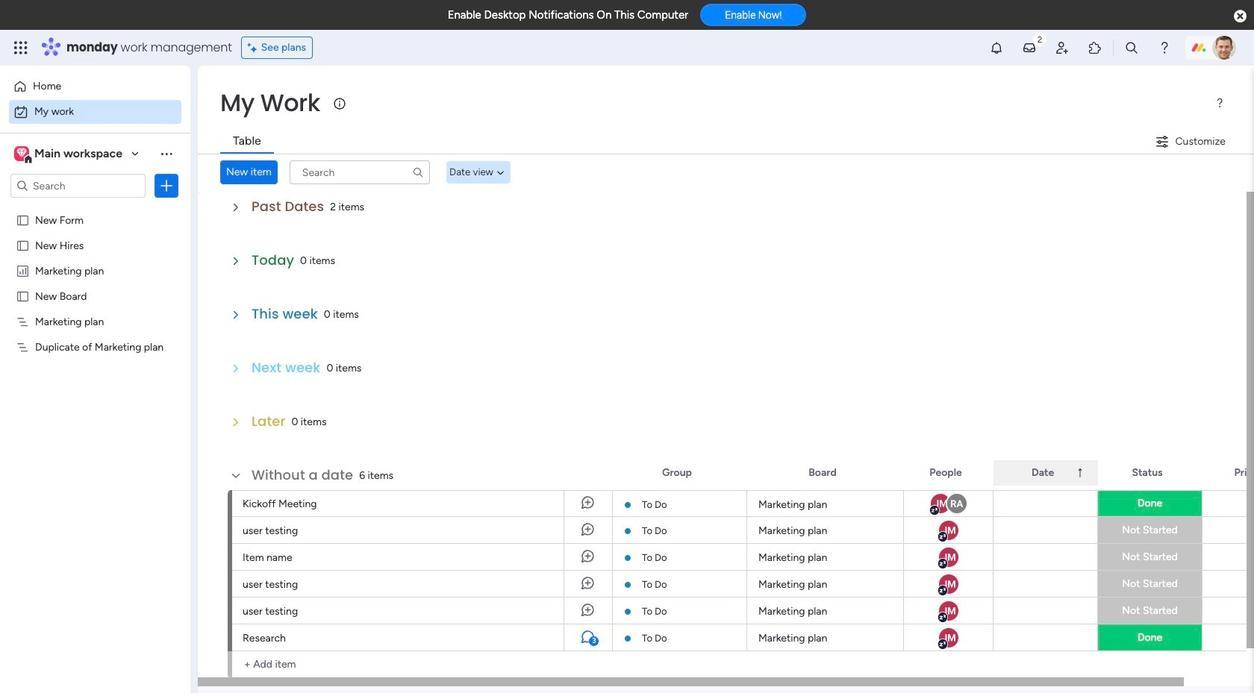 Task type: describe. For each thing, give the bounding box(es) containing it.
2 workspace image from the left
[[17, 146, 27, 162]]

help image
[[1158, 40, 1173, 55]]

0 vertical spatial jeremy miller image
[[930, 493, 952, 515]]

options image
[[159, 179, 174, 193]]

workspace selection element
[[14, 145, 125, 164]]

notifications image
[[990, 40, 1005, 55]]

2 vertical spatial jeremy miller image
[[938, 627, 960, 649]]

1 public board image from the top
[[16, 213, 30, 227]]

0 vertical spatial option
[[9, 75, 182, 99]]

monday marketplace image
[[1088, 40, 1103, 55]]

Search in workspace field
[[31, 177, 125, 195]]

dapulse close image
[[1235, 9, 1247, 24]]



Task type: locate. For each thing, give the bounding box(es) containing it.
sort image
[[1075, 468, 1087, 480]]

jeremy miller image
[[930, 493, 952, 515], [938, 546, 960, 569], [938, 627, 960, 649]]

None search field
[[290, 161, 430, 184]]

0 vertical spatial public board image
[[16, 213, 30, 227]]

0 vertical spatial jeremy miller image
[[938, 519, 960, 542]]

2 jeremy miller image from the top
[[938, 573, 960, 596]]

1 vertical spatial jeremy miller image
[[938, 546, 960, 569]]

jeremy miller image
[[938, 519, 960, 542], [938, 573, 960, 596], [938, 600, 960, 623]]

2 vertical spatial jeremy miller image
[[938, 600, 960, 623]]

3 jeremy miller image from the top
[[938, 600, 960, 623]]

option
[[9, 75, 182, 99], [9, 100, 182, 124], [0, 207, 190, 210]]

menu image
[[1215, 97, 1226, 109]]

tab
[[220, 130, 274, 154]]

list box
[[0, 204, 190, 561]]

see plans image
[[248, 40, 261, 56]]

2 public board image from the top
[[16, 289, 30, 303]]

public board image up public board image
[[16, 213, 30, 227]]

update feed image
[[1023, 40, 1037, 55]]

1 vertical spatial option
[[9, 100, 182, 124]]

workspace options image
[[159, 146, 174, 161]]

search image
[[412, 167, 424, 179]]

invite members image
[[1055, 40, 1070, 55]]

public board image down public dashboard image
[[16, 289, 30, 303]]

2 image
[[1034, 31, 1047, 47]]

column header
[[994, 461, 1099, 486]]

1 vertical spatial jeremy miller image
[[938, 573, 960, 596]]

public dashboard image
[[16, 264, 30, 278]]

Filter dashboard by text search field
[[290, 161, 430, 184]]

public board image
[[16, 213, 30, 227], [16, 289, 30, 303]]

1 workspace image from the left
[[14, 146, 29, 162]]

1 jeremy miller image from the top
[[938, 519, 960, 542]]

workspace image
[[14, 146, 29, 162], [17, 146, 27, 162]]

terry turtle image
[[1213, 36, 1237, 60]]

1 vertical spatial public board image
[[16, 289, 30, 303]]

public board image
[[16, 238, 30, 252]]

2 vertical spatial option
[[0, 207, 190, 210]]

search everything image
[[1125, 40, 1140, 55]]

select product image
[[13, 40, 28, 55]]

ruby anderson image
[[946, 493, 968, 515]]



Task type: vqa. For each thing, say whether or not it's contained in the screenshot.
Write to the top
no



